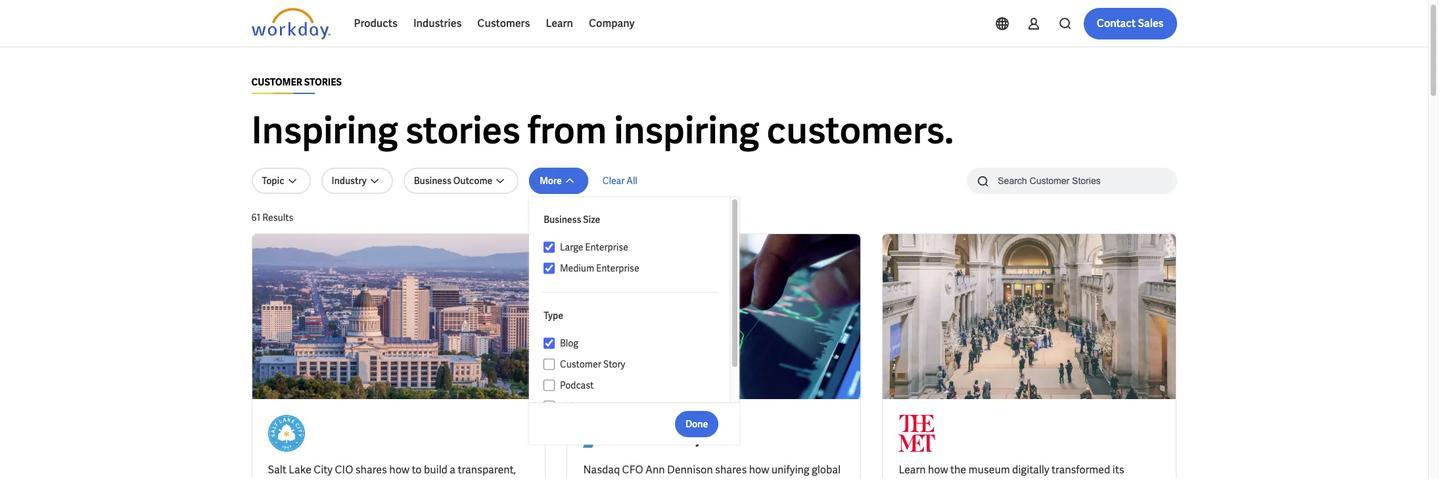 Task type: locate. For each thing, give the bounding box(es) containing it.
1 shares from the left
[[356, 463, 387, 477]]

inspiring
[[614, 107, 760, 155]]

61 results
[[251, 212, 294, 224]]

enterprise down large enterprise 'link'
[[596, 262, 640, 274]]

1 horizontal spatial how
[[749, 463, 769, 477]]

2 horizontal spatial how
[[928, 463, 948, 477]]

shares inside nasdaq cfo ann dennison shares how unifying global
[[715, 463, 747, 477]]

blog link
[[555, 335, 717, 351]]

cfo
[[622, 463, 643, 477]]

0 horizontal spatial business
[[414, 175, 452, 187]]

museum
[[969, 463, 1010, 477]]

sales
[[1138, 16, 1164, 30]]

customer story
[[560, 358, 625, 370]]

learn inside dropdown button
[[546, 16, 573, 30]]

0 vertical spatial business
[[414, 175, 452, 187]]

clear all button
[[599, 168, 642, 194]]

how left 'the'
[[928, 463, 948, 477]]

clear
[[603, 175, 625, 187]]

3 how from the left
[[928, 463, 948, 477]]

0 vertical spatial learn
[[546, 16, 573, 30]]

contact
[[1097, 16, 1136, 30]]

large enterprise link
[[555, 239, 717, 255]]

business for business size
[[544, 214, 581, 226]]

large enterprise
[[560, 241, 628, 253]]

nasdaq cfo ann dennison shares how unifying global
[[583, 463, 841, 478]]

size
[[583, 214, 600, 226]]

how for to
[[389, 463, 410, 477]]

business inside button
[[414, 175, 452, 187]]

enterprise inside 'link'
[[585, 241, 628, 253]]

customer
[[251, 76, 302, 88]]

how left unifying
[[749, 463, 769, 477]]

shares right dennison
[[715, 463, 747, 477]]

topic button
[[251, 168, 311, 194]]

shares for dennison
[[715, 463, 747, 477]]

how inside salt lake city cio shares how to build a transparent,
[[389, 463, 410, 477]]

nasdaq image
[[583, 415, 699, 452]]

results
[[263, 212, 294, 224]]

how inside nasdaq cfo ann dennison shares how unifying global
[[749, 463, 769, 477]]

1 vertical spatial enterprise
[[596, 262, 640, 274]]

0 vertical spatial enterprise
[[585, 241, 628, 253]]

its
[[1113, 463, 1125, 477]]

story
[[603, 358, 625, 370]]

learn
[[546, 16, 573, 30], [899, 463, 926, 477]]

0 horizontal spatial how
[[389, 463, 410, 477]]

inspiring stories from inspiring customers.
[[251, 107, 954, 155]]

go to the homepage image
[[251, 8, 330, 39]]

how left to
[[389, 463, 410, 477]]

customer story link
[[555, 356, 717, 372]]

shares inside salt lake city cio shares how to build a transparent,
[[356, 463, 387, 477]]

ann
[[646, 463, 665, 477]]

1 vertical spatial learn
[[899, 463, 926, 477]]

1 vertical spatial business
[[544, 214, 581, 226]]

learn down "metropolitan museum of art" image
[[899, 463, 926, 477]]

customer
[[560, 358, 601, 370]]

all
[[627, 175, 638, 187]]

industries button
[[406, 8, 470, 39]]

industry button
[[321, 168, 393, 194]]

digitally
[[1013, 463, 1050, 477]]

1 horizontal spatial shares
[[715, 463, 747, 477]]

1 horizontal spatial business
[[544, 214, 581, 226]]

shares for cio
[[356, 463, 387, 477]]

None checkbox
[[544, 358, 555, 370], [544, 379, 555, 391], [544, 358, 555, 370], [544, 379, 555, 391]]

clear all
[[603, 175, 638, 187]]

None checkbox
[[544, 241, 555, 253], [544, 262, 555, 274], [544, 337, 555, 349], [544, 400, 555, 412], [544, 241, 555, 253], [544, 262, 555, 274], [544, 337, 555, 349], [544, 400, 555, 412]]

blog
[[560, 337, 579, 349]]

business left the outcome
[[414, 175, 452, 187]]

shares right cio
[[356, 463, 387, 477]]

company button
[[581, 8, 643, 39]]

enterprise for large enterprise
[[585, 241, 628, 253]]

learn left company
[[546, 16, 573, 30]]

how
[[389, 463, 410, 477], [749, 463, 769, 477], [928, 463, 948, 477]]

business up large in the left of the page
[[544, 214, 581, 226]]

medium enterprise
[[560, 262, 640, 274]]

1 horizontal spatial learn
[[899, 463, 926, 477]]

more
[[540, 175, 562, 187]]

enterprise
[[585, 241, 628, 253], [596, 262, 640, 274]]

outcome
[[453, 175, 493, 187]]

2 how from the left
[[749, 463, 769, 477]]

customers.
[[767, 107, 954, 155]]

video
[[560, 400, 584, 412]]

enterprise for medium enterprise
[[596, 262, 640, 274]]

2 shares from the left
[[715, 463, 747, 477]]

podcast
[[560, 379, 594, 391]]

salt
[[268, 463, 287, 477]]

podcast link
[[555, 377, 717, 393]]

more button
[[529, 168, 588, 194]]

0 horizontal spatial shares
[[356, 463, 387, 477]]

from
[[528, 107, 607, 155]]

enterprise up medium enterprise
[[585, 241, 628, 253]]

transparent,
[[458, 463, 516, 477]]

medium
[[560, 262, 594, 274]]

business for business outcome
[[414, 175, 452, 187]]

learn inside learn how the museum digitally transformed its
[[899, 463, 926, 477]]

business outcome
[[414, 175, 493, 187]]

medium enterprise link
[[555, 260, 717, 276]]

business
[[414, 175, 452, 187], [544, 214, 581, 226]]

customers button
[[470, 8, 538, 39]]

0 horizontal spatial learn
[[546, 16, 573, 30]]

industry
[[332, 175, 367, 187]]

learn button
[[538, 8, 581, 39]]

1 how from the left
[[389, 463, 410, 477]]

products button
[[346, 8, 406, 39]]

video link
[[555, 398, 717, 414]]

shares
[[356, 463, 387, 477], [715, 463, 747, 477]]



Task type: vqa. For each thing, say whether or not it's contained in the screenshot.
Go to the homepage image
yes



Task type: describe. For each thing, give the bounding box(es) containing it.
business size
[[544, 214, 600, 226]]

industries
[[413, 16, 462, 30]]

stories
[[304, 76, 342, 88]]

the
[[951, 463, 967, 477]]

learn for learn
[[546, 16, 573, 30]]

cio
[[335, 463, 353, 477]]

dennison
[[667, 463, 713, 477]]

unifying
[[772, 463, 810, 477]]

contact sales
[[1097, 16, 1164, 30]]

how for unifying
[[749, 463, 769, 477]]

to
[[412, 463, 422, 477]]

contact sales link
[[1084, 8, 1177, 39]]

large
[[560, 241, 583, 253]]

metropolitan museum of art image
[[899, 415, 936, 452]]

products
[[354, 16, 398, 30]]

stories
[[405, 107, 521, 155]]

nasdaq
[[583, 463, 620, 477]]

salt lake city corporation image
[[268, 415, 305, 452]]

learn for learn how the museum digitally transformed its
[[899, 463, 926, 477]]

a
[[450, 463, 456, 477]]

topic
[[262, 175, 284, 187]]

learn how the museum digitally transformed its
[[899, 463, 1154, 478]]

city
[[314, 463, 333, 477]]

lake
[[289, 463, 311, 477]]

61
[[251, 212, 261, 224]]

build
[[424, 463, 448, 477]]

how inside learn how the museum digitally transformed its
[[928, 463, 948, 477]]

business outcome button
[[404, 168, 519, 194]]

global
[[812, 463, 841, 477]]

inspiring
[[251, 107, 398, 155]]

done button
[[675, 411, 719, 437]]

type
[[544, 310, 563, 322]]

Search Customer Stories text field
[[990, 169, 1152, 192]]

done
[[686, 418, 708, 430]]

company
[[589, 16, 635, 30]]

customers
[[478, 16, 530, 30]]

salt lake city cio shares how to build a transparent,
[[268, 463, 516, 478]]

transformed
[[1052, 463, 1111, 477]]

customer stories
[[251, 76, 342, 88]]



